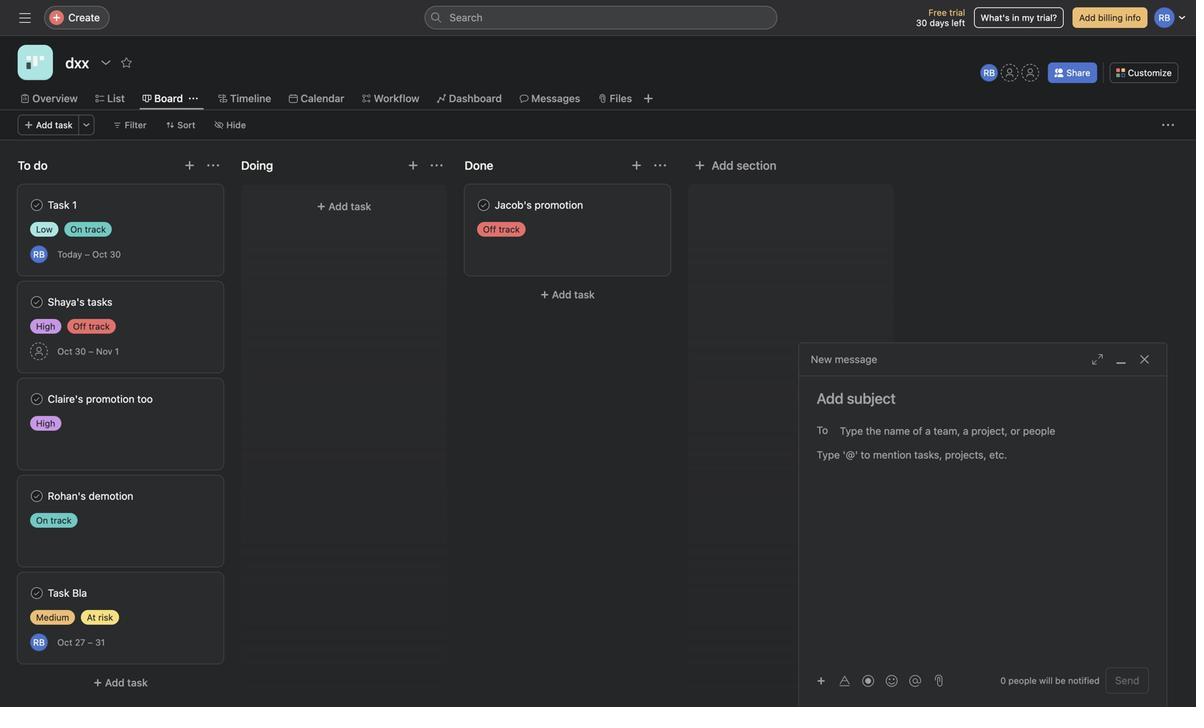Task type: describe. For each thing, give the bounding box(es) containing it.
more section actions image for to do
[[207, 160, 219, 171]]

at
[[87, 613, 96, 623]]

share button
[[1049, 63, 1098, 83]]

create
[[68, 11, 100, 24]]

add section button
[[689, 152, 783, 179]]

claire's promotion too
[[48, 393, 153, 405]]

nov
[[96, 346, 113, 357]]

on for low
[[70, 224, 82, 235]]

oct 27 – 31
[[57, 638, 105, 648]]

completed checkbox for task bla
[[28, 585, 46, 602]]

what's in my trial? button
[[975, 7, 1064, 28]]

dashboard link
[[437, 90, 502, 107]]

filter button
[[106, 115, 153, 135]]

search
[[450, 11, 483, 24]]

today – oct 30
[[57, 249, 121, 260]]

filter
[[125, 120, 147, 130]]

board image
[[26, 54, 44, 71]]

customize button
[[1110, 63, 1179, 83]]

emoji image
[[886, 676, 898, 687]]

files link
[[598, 90, 633, 107]]

track for low
[[85, 224, 106, 235]]

overview
[[32, 92, 78, 104]]

Add subject text field
[[800, 388, 1167, 409]]

board
[[154, 92, 183, 104]]

done
[[465, 159, 494, 173]]

new message
[[811, 353, 878, 366]]

timeline link
[[218, 90, 271, 107]]

sort
[[177, 120, 196, 130]]

bla
[[72, 587, 87, 600]]

minimize image
[[1116, 354, 1128, 366]]

0
[[1001, 676, 1007, 686]]

1 vertical spatial 30
[[110, 249, 121, 260]]

completed checkbox for claire's promotion too
[[28, 391, 46, 408]]

to do
[[18, 159, 48, 173]]

what's in my trial?
[[981, 13, 1058, 23]]

30 inside free trial 30 days left
[[917, 18, 928, 28]]

doing
[[241, 159, 273, 173]]

0 vertical spatial rb
[[984, 68, 996, 78]]

track for rohan's demotion
[[50, 516, 72, 526]]

risk
[[98, 613, 113, 623]]

search list box
[[425, 6, 778, 29]]

add task image
[[631, 160, 643, 171]]

task for task 1
[[48, 199, 70, 211]]

show options image
[[100, 57, 112, 68]]

close image
[[1140, 354, 1151, 366]]

section
[[737, 159, 777, 173]]

track for high
[[89, 321, 110, 332]]

oct for bla
[[57, 638, 72, 648]]

off track for high
[[73, 321, 110, 332]]

2 high from the top
[[36, 419, 55, 429]]

demotion
[[89, 490, 133, 502]]

trial
[[950, 7, 966, 18]]

add task image for to do
[[184, 160, 196, 171]]

completed checkbox for rohan's demotion
[[28, 488, 46, 505]]

search button
[[425, 6, 778, 29]]

0 vertical spatial –
[[85, 249, 90, 260]]

rb button for task bla
[[30, 634, 48, 652]]

rb for task 1
[[33, 249, 45, 260]]

board link
[[143, 90, 183, 107]]

track for jacob's promotion
[[499, 224, 520, 235]]

oct for tasks
[[57, 346, 72, 357]]

add billing info button
[[1073, 7, 1148, 28]]

list
[[107, 92, 125, 104]]

at mention image
[[910, 676, 922, 687]]

hide button
[[208, 115, 253, 135]]

add to starred image
[[121, 57, 133, 68]]

more section actions image
[[655, 160, 667, 171]]

trial?
[[1037, 13, 1058, 23]]

1 vertical spatial 1
[[115, 346, 119, 357]]

jacob's
[[495, 199, 532, 211]]

shaya's
[[48, 296, 85, 308]]

free trial 30 days left
[[917, 7, 966, 28]]

timeline
[[230, 92, 271, 104]]

expand popout to full screen image
[[1092, 354, 1104, 366]]

left
[[952, 18, 966, 28]]

dashboard
[[449, 92, 502, 104]]

completed image for shaya's tasks
[[28, 294, 46, 311]]

completed checkbox for shaya's tasks
[[28, 294, 46, 311]]

add section
[[712, 159, 777, 173]]

share
[[1067, 68, 1091, 78]]

billing
[[1099, 13, 1124, 23]]

– for bla
[[88, 638, 93, 648]]

0 horizontal spatial more actions image
[[82, 121, 91, 129]]

will
[[1040, 676, 1053, 686]]

what's
[[981, 13, 1010, 23]]

task bla
[[48, 587, 87, 600]]

be
[[1056, 676, 1066, 686]]

off for jacob's promotion
[[483, 224, 497, 235]]

completed image for jacob's promotion
[[475, 196, 493, 214]]

jacob's promotion
[[495, 199, 584, 211]]

completed image for task
[[28, 196, 46, 214]]



Task type: locate. For each thing, give the bounding box(es) containing it.
oct left nov
[[57, 346, 72, 357]]

task left bla
[[48, 587, 70, 600]]

rohan's demotion
[[48, 490, 133, 502]]

1 vertical spatial on
[[36, 516, 48, 526]]

1 horizontal spatial more actions image
[[1163, 119, 1175, 131]]

promotion right jacob's
[[535, 199, 584, 211]]

0 vertical spatial on track
[[70, 224, 106, 235]]

oct right today
[[92, 249, 107, 260]]

1 high from the top
[[36, 321, 55, 332]]

off track
[[483, 224, 520, 235], [73, 321, 110, 332]]

claire's
[[48, 393, 83, 405]]

0 vertical spatial off track
[[483, 224, 520, 235]]

completed image up medium
[[28, 585, 46, 602]]

1 horizontal spatial off
[[483, 224, 497, 235]]

days
[[930, 18, 950, 28]]

too
[[137, 393, 153, 405]]

tab actions image
[[189, 94, 198, 103]]

on track down rohan's on the bottom of page
[[36, 516, 72, 526]]

completed checkbox up the low
[[28, 196, 46, 214]]

formatting image
[[839, 676, 851, 687]]

1 vertical spatial on track
[[36, 516, 72, 526]]

off track for jacob's promotion
[[483, 224, 520, 235]]

rb
[[984, 68, 996, 78], [33, 249, 45, 260], [33, 638, 45, 648]]

rohan's
[[48, 490, 86, 502]]

completed image for rohan's
[[28, 488, 46, 505]]

27
[[75, 638, 85, 648]]

1 more section actions image from the left
[[207, 160, 219, 171]]

0 vertical spatial 1
[[72, 199, 77, 211]]

off for high
[[73, 321, 86, 332]]

1 up today
[[72, 199, 77, 211]]

track down tasks
[[89, 321, 110, 332]]

promotion left the "too"
[[86, 393, 135, 405]]

1 vertical spatial –
[[88, 346, 94, 357]]

insert an object image
[[817, 677, 826, 686]]

completed image
[[475, 196, 493, 214], [28, 294, 46, 311], [28, 391, 46, 408], [28, 585, 46, 602]]

high down claire's
[[36, 419, 55, 429]]

more section actions image for doing
[[431, 160, 443, 171]]

add task image
[[184, 160, 196, 171], [408, 160, 419, 171]]

Type the name of a team, a project, or people text field
[[840, 422, 1067, 440]]

more section actions image
[[207, 160, 219, 171], [431, 160, 443, 171]]

30 left "days"
[[917, 18, 928, 28]]

free
[[929, 7, 948, 18]]

1 horizontal spatial 1
[[115, 346, 119, 357]]

completed checkbox for task 1
[[28, 196, 46, 214]]

rb button down the low
[[30, 246, 48, 263]]

0 people will be notified
[[1001, 676, 1100, 686]]

1 add task image from the left
[[184, 160, 196, 171]]

promotion for claire's
[[86, 393, 135, 405]]

0 vertical spatial task
[[48, 199, 70, 211]]

customize
[[1129, 68, 1173, 78]]

0 vertical spatial off
[[483, 224, 497, 235]]

0 horizontal spatial add task image
[[184, 160, 196, 171]]

rb button down what's
[[981, 64, 999, 82]]

on for rohan's demotion
[[36, 516, 48, 526]]

more section actions image left the done
[[431, 160, 443, 171]]

0 vertical spatial completed image
[[28, 196, 46, 214]]

oct left 27
[[57, 638, 72, 648]]

people
[[1009, 676, 1037, 686]]

high down shaya's
[[36, 321, 55, 332]]

–
[[85, 249, 90, 260], [88, 346, 94, 357], [88, 638, 93, 648]]

1 task from the top
[[48, 199, 70, 211]]

completed image left shaya's
[[28, 294, 46, 311]]

task up the low
[[48, 199, 70, 211]]

on down rohan's on the bottom of page
[[36, 516, 48, 526]]

toolbar
[[811, 671, 929, 692]]

track down rohan's on the bottom of page
[[50, 516, 72, 526]]

2 vertical spatial rb button
[[30, 634, 48, 652]]

more section actions image down hide popup button
[[207, 160, 219, 171]]

rb down the low
[[33, 249, 45, 260]]

2 vertical spatial –
[[88, 638, 93, 648]]

on
[[70, 224, 82, 235], [36, 516, 48, 526]]

sort button
[[159, 115, 202, 135]]

0 horizontal spatial on
[[36, 516, 48, 526]]

medium
[[36, 613, 69, 623]]

off track down jacob's
[[483, 224, 520, 235]]

completed checkbox left rohan's on the bottom of page
[[28, 488, 46, 505]]

0 vertical spatial high
[[36, 321, 55, 332]]

track up today – oct 30
[[85, 224, 106, 235]]

today
[[57, 249, 82, 260]]

messages link
[[520, 90, 581, 107]]

2 add task image from the left
[[408, 160, 419, 171]]

completed checkbox up medium
[[28, 585, 46, 602]]

0 vertical spatial on
[[70, 224, 82, 235]]

2 vertical spatial rb
[[33, 638, 45, 648]]

more actions image
[[1163, 119, 1175, 131], [82, 121, 91, 129]]

completed image for task bla
[[28, 585, 46, 602]]

rb down what's
[[984, 68, 996, 78]]

my
[[1023, 13, 1035, 23]]

rb button
[[981, 64, 999, 82], [30, 246, 48, 263], [30, 634, 48, 652]]

– for tasks
[[88, 346, 94, 357]]

off down completed checkbox
[[483, 224, 497, 235]]

2 more section actions image from the left
[[431, 160, 443, 171]]

task for task bla
[[48, 587, 70, 600]]

31
[[95, 638, 105, 648]]

add task image down sort at left top
[[184, 160, 196, 171]]

record a video image
[[863, 676, 875, 687]]

1 horizontal spatial add task image
[[408, 160, 419, 171]]

completed image for claire's promotion too
[[28, 391, 46, 408]]

workflow link
[[362, 90, 420, 107]]

rb down medium
[[33, 638, 45, 648]]

0 horizontal spatial 30
[[75, 346, 86, 357]]

list link
[[96, 90, 125, 107]]

at risk
[[87, 613, 113, 623]]

task
[[55, 120, 73, 130], [351, 200, 372, 213], [575, 289, 595, 301], [127, 677, 148, 689]]

promotion
[[535, 199, 584, 211], [86, 393, 135, 405]]

high
[[36, 321, 55, 332], [36, 419, 55, 429]]

1 right nov
[[115, 346, 119, 357]]

on track
[[70, 224, 106, 235], [36, 516, 72, 526]]

Completed checkbox
[[475, 196, 493, 214]]

1 horizontal spatial more section actions image
[[431, 160, 443, 171]]

0 horizontal spatial more section actions image
[[207, 160, 219, 171]]

dialog containing new message
[[800, 344, 1167, 708]]

completed image left rohan's on the bottom of page
[[28, 488, 46, 505]]

1 vertical spatial task
[[48, 587, 70, 600]]

completed checkbox left shaya's
[[28, 294, 46, 311]]

task 1
[[48, 199, 77, 211]]

on track for low
[[70, 224, 106, 235]]

calendar
[[301, 92, 345, 104]]

2 task from the top
[[48, 587, 70, 600]]

oct 30 – nov 1
[[57, 346, 119, 357]]

create button
[[44, 6, 110, 29]]

messages
[[532, 92, 581, 104]]

task
[[48, 199, 70, 211], [48, 587, 70, 600]]

0 vertical spatial 30
[[917, 18, 928, 28]]

add task image left the done
[[408, 160, 419, 171]]

1 vertical spatial rb button
[[30, 246, 48, 263]]

dialog
[[800, 344, 1167, 708]]

0 vertical spatial promotion
[[535, 199, 584, 211]]

0 vertical spatial oct
[[92, 249, 107, 260]]

more actions image left filter dropdown button
[[82, 121, 91, 129]]

promotion for jacob's
[[535, 199, 584, 211]]

2 completed checkbox from the top
[[28, 294, 46, 311]]

on track up today – oct 30
[[70, 224, 106, 235]]

off track up the oct 30 – nov 1
[[73, 321, 110, 332]]

– left 31
[[88, 638, 93, 648]]

on up today
[[70, 224, 82, 235]]

0 vertical spatial rb button
[[981, 64, 999, 82]]

overview link
[[21, 90, 78, 107]]

oct
[[92, 249, 107, 260], [57, 346, 72, 357], [57, 638, 72, 648]]

30 right today
[[110, 249, 121, 260]]

0 horizontal spatial off
[[73, 321, 86, 332]]

1 horizontal spatial on
[[70, 224, 82, 235]]

30
[[917, 18, 928, 28], [110, 249, 121, 260], [75, 346, 86, 357]]

add inside button
[[1080, 13, 1096, 23]]

notified
[[1069, 676, 1100, 686]]

send button
[[1106, 668, 1150, 694]]

to
[[817, 424, 829, 436]]

1 vertical spatial completed image
[[28, 488, 46, 505]]

shaya's tasks
[[48, 296, 113, 308]]

1 completed image from the top
[[28, 196, 46, 214]]

completed image left claire's
[[28, 391, 46, 408]]

files
[[610, 92, 633, 104]]

add task
[[36, 120, 73, 130], [329, 200, 372, 213], [552, 289, 595, 301], [105, 677, 148, 689]]

expand sidebar image
[[19, 12, 31, 24]]

rb button for task 1
[[30, 246, 48, 263]]

1 vertical spatial off track
[[73, 321, 110, 332]]

1 vertical spatial rb
[[33, 249, 45, 260]]

track down jacob's
[[499, 224, 520, 235]]

add task image for doing
[[408, 160, 419, 171]]

1 horizontal spatial promotion
[[535, 199, 584, 211]]

– right today
[[85, 249, 90, 260]]

1 vertical spatial oct
[[57, 346, 72, 357]]

tasks
[[87, 296, 113, 308]]

add task button
[[18, 115, 79, 135], [250, 193, 438, 220], [465, 282, 671, 308], [18, 670, 224, 697]]

5 completed checkbox from the top
[[28, 585, 46, 602]]

info
[[1126, 13, 1142, 23]]

0 horizontal spatial 1
[[72, 199, 77, 211]]

1 horizontal spatial 30
[[110, 249, 121, 260]]

rb button down medium
[[30, 634, 48, 652]]

2 vertical spatial 30
[[75, 346, 86, 357]]

completed image
[[28, 196, 46, 214], [28, 488, 46, 505]]

send
[[1116, 675, 1140, 687]]

Completed checkbox
[[28, 196, 46, 214], [28, 294, 46, 311], [28, 391, 46, 408], [28, 488, 46, 505], [28, 585, 46, 602]]

workflow
[[374, 92, 420, 104]]

1 vertical spatial promotion
[[86, 393, 135, 405]]

1 horizontal spatial off track
[[483, 224, 520, 235]]

rb for task bla
[[33, 638, 45, 648]]

add inside 'button'
[[712, 159, 734, 173]]

0 horizontal spatial promotion
[[86, 393, 135, 405]]

add tab image
[[643, 93, 655, 104]]

on track for rohan's demotion
[[36, 516, 72, 526]]

low
[[36, 224, 53, 235]]

– left nov
[[88, 346, 94, 357]]

2 vertical spatial oct
[[57, 638, 72, 648]]

2 completed image from the top
[[28, 488, 46, 505]]

None text field
[[62, 49, 93, 76]]

track
[[85, 224, 106, 235], [499, 224, 520, 235], [89, 321, 110, 332], [50, 516, 72, 526]]

more actions image down "customize"
[[1163, 119, 1175, 131]]

2 horizontal spatial 30
[[917, 18, 928, 28]]

add billing info
[[1080, 13, 1142, 23]]

1
[[72, 199, 77, 211], [115, 346, 119, 357]]

off
[[483, 224, 497, 235], [73, 321, 86, 332]]

3 completed checkbox from the top
[[28, 391, 46, 408]]

completed image left jacob's
[[475, 196, 493, 214]]

1 vertical spatial off
[[73, 321, 86, 332]]

calendar link
[[289, 90, 345, 107]]

completed checkbox left claire's
[[28, 391, 46, 408]]

1 completed checkbox from the top
[[28, 196, 46, 214]]

in
[[1013, 13, 1020, 23]]

1 vertical spatial high
[[36, 419, 55, 429]]

completed image up the low
[[28, 196, 46, 214]]

4 completed checkbox from the top
[[28, 488, 46, 505]]

30 left nov
[[75, 346, 86, 357]]

0 horizontal spatial off track
[[73, 321, 110, 332]]

hide
[[226, 120, 246, 130]]

off down the shaya's tasks
[[73, 321, 86, 332]]



Task type: vqa. For each thing, say whether or not it's contained in the screenshot.
the Bla
yes



